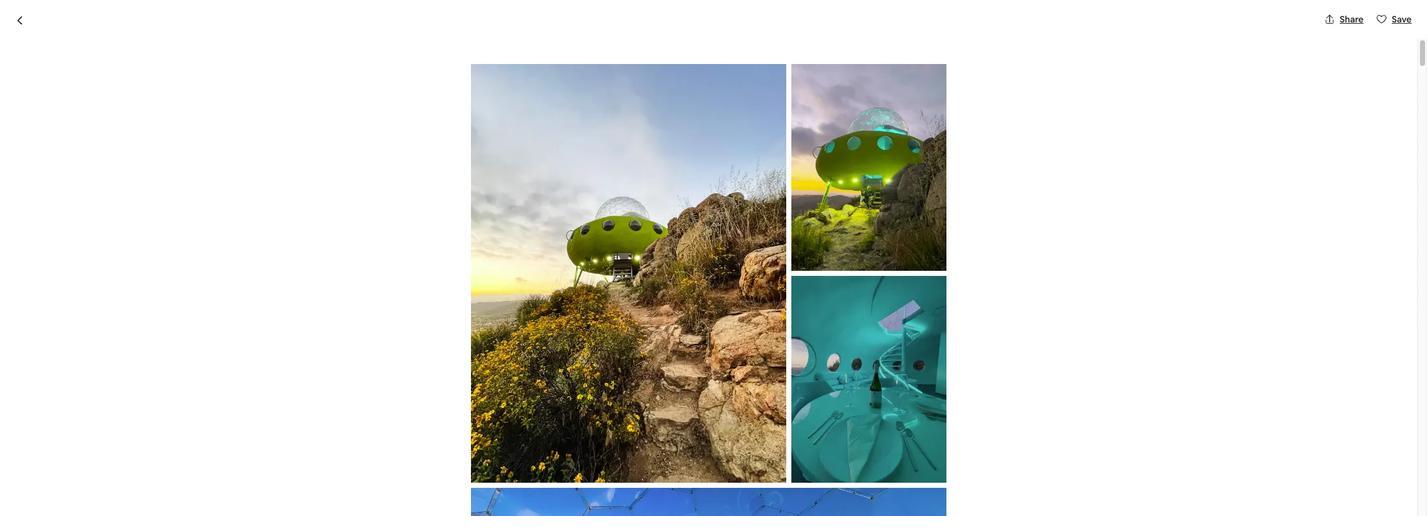 Task type: locate. For each thing, give the bounding box(es) containing it.
share
[[1341, 13, 1364, 25]]

before
[[867, 446, 895, 458]]

listing image 2 image
[[792, 64, 947, 271], [792, 64, 947, 271]]

de
[[604, 93, 615, 105]]

save
[[1393, 13, 1413, 25]]

ufo guadalupe image 3 image
[[714, 261, 889, 391]]

ufo guadalupe image 1 image
[[350, 122, 709, 391]]

baja
[[671, 93, 688, 105]]

rated
[[537, 500, 559, 511]]

superhost inside ufo guadalupe superhost · francisco zarco (valle de guadalupe), baja california, mexico
[[455, 93, 498, 105]]

0 vertical spatial superhost
[[455, 93, 498, 105]]

superhost
[[455, 93, 498, 105], [428, 483, 478, 497]]

by ufo
[[481, 411, 524, 429]]

dialog
[[0, 0, 1428, 517]]

ufo guadalupe superhost · francisco zarco (valle de guadalupe), baja california, mexico
[[350, 65, 765, 106]]

ufo is a superhost. learn more about ufo. image
[[733, 411, 769, 447], [733, 411, 769, 447]]

1 vertical spatial ·
[[494, 433, 497, 446]]

0 horizontal spatial ·
[[494, 433, 497, 446]]

$337
[[845, 427, 877, 445]]

listing image 1 image
[[471, 64, 787, 483], [471, 64, 787, 483]]

superhost up are at left bottom
[[428, 483, 478, 497]]

· left 1
[[494, 433, 497, 446]]

are
[[440, 500, 453, 511]]

entire place hosted by ufo 2 beds · 1 bath
[[350, 411, 527, 446]]

dialog containing share
[[0, 0, 1428, 517]]

zarco
[[553, 93, 577, 105]]

(valle
[[579, 93, 602, 105]]

share button
[[1320, 8, 1370, 30]]

1 horizontal spatial ·
[[503, 93, 505, 106]]

highly
[[511, 500, 535, 511]]

mexico
[[735, 93, 765, 105]]

·
[[503, 93, 505, 106], [494, 433, 497, 446]]

listing image 3 image
[[792, 276, 947, 483], [792, 276, 947, 483]]

1 vertical spatial superhost
[[428, 483, 478, 497]]

francisco zarco (valle de guadalupe), baja california, mexico button
[[510, 91, 765, 106]]

save button
[[1372, 8, 1418, 30]]

place
[[392, 411, 428, 429]]

0 vertical spatial ·
[[503, 93, 505, 106]]

superhost down guadalupe
[[455, 93, 498, 105]]

listing image 4 image
[[471, 488, 947, 517], [471, 488, 947, 517]]

· left francisco
[[503, 93, 505, 106]]



Task type: describe. For each thing, give the bounding box(es) containing it.
entire
[[350, 411, 389, 429]]

total
[[845, 446, 865, 458]]

francisco
[[510, 93, 551, 105]]

hosted
[[431, 411, 478, 429]]

hosts.
[[561, 500, 587, 511]]

ufo guadalupe image 5 image
[[894, 261, 1068, 391]]

Start your search search field
[[613, 10, 805, 41]]

ufo
[[391, 483, 409, 497]]

is
[[411, 483, 418, 497]]

taxes
[[897, 446, 919, 458]]

ufo guadalupe image 4 image
[[894, 122, 1068, 256]]

12/3/2023
[[853, 490, 894, 501]]

· inside ufo guadalupe superhost · francisco zarco (valle de guadalupe), baja california, mexico
[[503, 93, 505, 106]]

california,
[[690, 93, 733, 105]]

ufo is a superhost superhosts are experienced, highly rated hosts.
[[391, 483, 587, 511]]

superhost inside ufo is a superhost superhosts are experienced, highly rated hosts.
[[428, 483, 478, 497]]

ufo guadalupe image 2 image
[[714, 122, 889, 256]]

2
[[460, 433, 466, 446]]

beds
[[469, 433, 492, 446]]

a
[[420, 483, 426, 497]]

ufo
[[350, 65, 384, 87]]

bath
[[505, 433, 527, 446]]

12/3/2023 button
[[845, 473, 1052, 509]]

superhosts
[[391, 500, 438, 511]]

guadalupe
[[388, 65, 474, 87]]

1
[[499, 433, 503, 446]]

experienced,
[[455, 500, 509, 511]]

· inside 'entire place hosted by ufo 2 beds · 1 bath'
[[494, 433, 497, 446]]

$337 total before taxes
[[845, 427, 919, 458]]

guadalupe),
[[617, 93, 669, 105]]



Task type: vqa. For each thing, say whether or not it's contained in the screenshot.
Start your search
no



